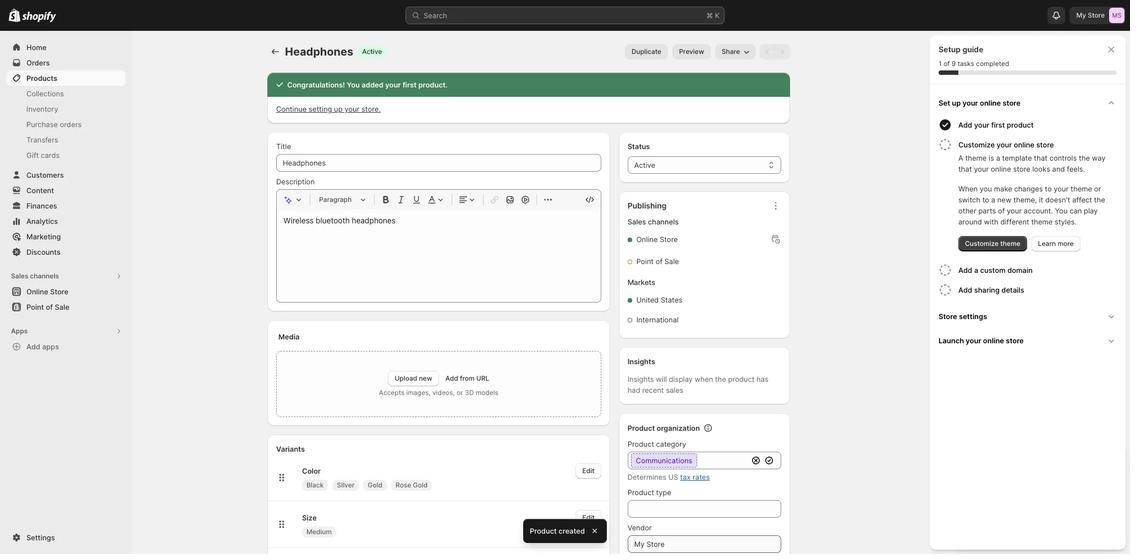 Task type: describe. For each thing, give the bounding box(es) containing it.
apps
[[11, 327, 28, 335]]

products
[[26, 74, 57, 83]]

1 vertical spatial to
[[983, 195, 989, 204]]

category
[[656, 440, 686, 448]]

changes
[[1014, 184, 1043, 193]]

tasks
[[958, 59, 974, 68]]

finances link
[[7, 198, 125, 214]]

home
[[26, 43, 47, 52]]

states
[[661, 295, 683, 304]]

add for add apps
[[26, 342, 40, 351]]

guide
[[963, 45, 984, 54]]

0 vertical spatial online store
[[636, 235, 678, 244]]

insights for insights will display when the product has had recent sales
[[628, 375, 654, 384]]

add for add from url
[[445, 374, 458, 382]]

settings
[[959, 312, 987, 321]]

insights will display when the product has had recent sales
[[628, 375, 769, 395]]

your up doesn't
[[1054, 184, 1069, 193]]

doesn't
[[1045, 195, 1070, 204]]

point of sale inside point of sale link
[[26, 303, 69, 311]]

gift cards
[[26, 151, 60, 160]]

product organization
[[628, 424, 700, 433]]

details
[[1002, 286, 1025, 294]]

up inside button
[[952, 98, 961, 107]]

inventory link
[[7, 101, 125, 117]]

a inside the a theme is a template that controls the way that your online store looks and feels.
[[996, 154, 1000, 162]]

purchase
[[26, 120, 58, 129]]

around
[[959, 217, 982, 226]]

united states
[[636, 295, 683, 304]]

congratulations! you added your first product.
[[287, 80, 448, 89]]

product for product created
[[530, 527, 557, 535]]

the inside insights will display when the product has had recent sales
[[715, 375, 726, 384]]

continue setting up your store.
[[276, 105, 381, 113]]

cards
[[41, 151, 60, 160]]

continue
[[276, 105, 307, 113]]

customize theme
[[965, 239, 1021, 248]]

edit button for size
[[576, 510, 601, 526]]

headphones
[[285, 45, 353, 58]]

3d
[[465, 388, 474, 397]]

description
[[276, 177, 315, 186]]

1 horizontal spatial channels
[[648, 217, 679, 226]]

controls
[[1050, 154, 1077, 162]]

tax
[[680, 473, 691, 481]]

sale inside button
[[55, 303, 69, 311]]

first inside add your first product button
[[991, 121, 1005, 129]]

orders
[[60, 120, 82, 129]]

of inside button
[[46, 303, 53, 311]]

1 horizontal spatial shopify image
[[22, 11, 56, 22]]

orders
[[26, 58, 50, 67]]

of right the '1'
[[944, 59, 950, 68]]

it
[[1039, 195, 1043, 204]]

sales inside button
[[11, 272, 28, 280]]

type
[[656, 488, 671, 497]]

learn more
[[1038, 239, 1074, 248]]

next image
[[777, 46, 788, 57]]

1
[[939, 59, 942, 68]]

0 vertical spatial that
[[1034, 154, 1048, 162]]

upload new
[[395, 374, 432, 382]]

black
[[307, 481, 324, 489]]

insights for insights
[[628, 357, 655, 366]]

mark add a custom domain as done image
[[939, 264, 952, 277]]

and
[[1052, 165, 1065, 173]]

product category
[[628, 440, 686, 448]]

online store inside button
[[26, 287, 68, 296]]

Title text field
[[276, 154, 601, 172]]

1 horizontal spatial online
[[636, 235, 658, 244]]

feels.
[[1067, 165, 1085, 173]]

created
[[559, 527, 585, 535]]

paragraph button
[[315, 193, 370, 206]]

media
[[278, 332, 300, 341]]

Product type text field
[[628, 500, 781, 518]]

added
[[362, 80, 384, 89]]

determines
[[628, 473, 666, 481]]

customize your online store element
[[937, 152, 1121, 251]]

new inside when you make changes to your theme or switch to a new theme, it doesn't affect the other parts of your account. you can play around with different theme styles.
[[998, 195, 1012, 204]]

your right set
[[963, 98, 978, 107]]

product for product type
[[628, 488, 654, 497]]

you inside when you make changes to your theme or switch to a new theme, it doesn't affect the other parts of your account. you can play around with different theme styles.
[[1055, 206, 1068, 215]]

active for status
[[634, 161, 655, 169]]

1 gold from the left
[[368, 481, 382, 489]]

can
[[1070, 206, 1082, 215]]

apps
[[42, 342, 59, 351]]

setup guide dialog
[[930, 35, 1126, 550]]

add sharing details
[[959, 286, 1025, 294]]

add a custom domain
[[959, 266, 1033, 275]]

recent
[[642, 386, 664, 395]]

color
[[302, 467, 321, 475]]

sales channels button
[[7, 269, 125, 284]]

accepts
[[379, 388, 405, 397]]

determines us tax rates
[[628, 473, 710, 481]]

Vendor text field
[[628, 535, 781, 553]]

your right added
[[385, 80, 401, 89]]

add for add a custom domain
[[959, 266, 972, 275]]

tax rates link
[[680, 473, 710, 481]]

custom
[[980, 266, 1006, 275]]

status
[[628, 142, 650, 151]]

edit for color
[[582, 467, 595, 475]]

theme down the different
[[1001, 239, 1021, 248]]

k
[[715, 11, 720, 20]]

switch
[[959, 195, 981, 204]]

collections
[[26, 89, 64, 98]]

customize theme link
[[959, 236, 1027, 251]]

point of sale link
[[7, 299, 125, 315]]

store down the publishing
[[660, 235, 678, 244]]

active for headphones
[[362, 47, 382, 56]]

my store image
[[1109, 8, 1125, 23]]

content
[[26, 186, 54, 195]]

looks
[[1033, 165, 1050, 173]]

online inside the a theme is a template that controls the way that your online store looks and feels.
[[991, 165, 1011, 173]]

affect
[[1072, 195, 1092, 204]]

rose
[[396, 481, 411, 489]]

vendor
[[628, 523, 652, 532]]

purchase orders
[[26, 120, 82, 129]]

videos,
[[432, 388, 455, 397]]

theme inside the a theme is a template that controls the way that your online store looks and feels.
[[965, 154, 987, 162]]

store up add your first product
[[1003, 98, 1021, 107]]

a
[[959, 154, 963, 162]]

preview button
[[673, 44, 711, 59]]

styles.
[[1055, 217, 1077, 226]]

share
[[722, 47, 740, 56]]

theme down account.
[[1031, 217, 1053, 226]]

store down store settings button
[[1006, 336, 1024, 345]]

when
[[959, 184, 978, 193]]

sharing
[[974, 286, 1000, 294]]

setting
[[309, 105, 332, 113]]

store.
[[362, 105, 381, 113]]

rose gold
[[396, 481, 428, 489]]

1 horizontal spatial sales
[[628, 217, 646, 226]]

1 horizontal spatial sale
[[665, 257, 679, 266]]

collections link
[[7, 86, 125, 101]]

online up add your first product
[[980, 98, 1001, 107]]

add for add your first product
[[959, 121, 972, 129]]

share button
[[715, 44, 756, 59]]

of inside when you make changes to your theme or switch to a new theme, it doesn't affect the other parts of your account. you can play around with different theme styles.
[[998, 206, 1005, 215]]



Task type: vqa. For each thing, say whether or not it's contained in the screenshot.
Orders LINK
yes



Task type: locate. For each thing, give the bounding box(es) containing it.
point up apps
[[26, 303, 44, 311]]

analytics link
[[7, 214, 125, 229]]

store up launch
[[939, 312, 957, 321]]

customize for customize theme
[[965, 239, 999, 248]]

online down settings
[[983, 336, 1004, 345]]

0 vertical spatial the
[[1079, 154, 1090, 162]]

your right launch
[[966, 336, 981, 345]]

point up markets
[[636, 257, 654, 266]]

gold right 'rose'
[[413, 481, 428, 489]]

0 horizontal spatial gold
[[368, 481, 382, 489]]

0 horizontal spatial shopify image
[[9, 9, 20, 22]]

0 horizontal spatial sales
[[11, 272, 28, 280]]

sale down online store button at bottom
[[55, 303, 69, 311]]

active down status
[[634, 161, 655, 169]]

online store up point of sale button
[[26, 287, 68, 296]]

display
[[669, 375, 693, 384]]

1 vertical spatial edit button
[[576, 510, 601, 526]]

0 vertical spatial edit
[[582, 467, 595, 475]]

store down add your first product button
[[1037, 140, 1054, 149]]

0 horizontal spatial you
[[347, 80, 360, 89]]

1 vertical spatial online
[[26, 287, 48, 296]]

0 horizontal spatial product
[[728, 375, 755, 384]]

1 horizontal spatial first
[[991, 121, 1005, 129]]

a inside add a custom domain button
[[974, 266, 978, 275]]

online down is at the right top of the page
[[991, 165, 1011, 173]]

preview
[[679, 47, 704, 56]]

learn more link
[[1032, 236, 1081, 251]]

publishing
[[628, 201, 667, 210]]

my
[[1077, 11, 1086, 19]]

continue setting up your store. link
[[276, 105, 381, 113]]

your down is at the right top of the page
[[974, 165, 989, 173]]

theme,
[[1014, 195, 1037, 204]]

or
[[1094, 184, 1101, 193], [457, 388, 463, 397]]

analytics
[[26, 217, 58, 226]]

us
[[668, 473, 678, 481]]

1 vertical spatial customize
[[965, 239, 999, 248]]

size
[[302, 513, 317, 522]]

product
[[1007, 121, 1034, 129], [728, 375, 755, 384]]

the
[[1079, 154, 1090, 162], [1094, 195, 1105, 204], [715, 375, 726, 384]]

is
[[989, 154, 994, 162]]

new up "images,"
[[419, 374, 432, 382]]

1 vertical spatial sales channels
[[11, 272, 59, 280]]

more
[[1058, 239, 1074, 248]]

add down set up your online store
[[959, 121, 972, 129]]

orders link
[[7, 55, 125, 70]]

apps button
[[7, 324, 125, 339]]

add your first product button
[[959, 115, 1121, 135]]

sales channels inside button
[[11, 272, 59, 280]]

store inside the a theme is a template that controls the way that your online store looks and feels.
[[1013, 165, 1031, 173]]

0 vertical spatial point of sale
[[636, 257, 679, 266]]

you
[[980, 184, 992, 193]]

0 vertical spatial new
[[998, 195, 1012, 204]]

add inside button
[[959, 121, 972, 129]]

of up united states
[[656, 257, 663, 266]]

online up template
[[1014, 140, 1035, 149]]

or up play
[[1094, 184, 1101, 193]]

1 horizontal spatial online store
[[636, 235, 678, 244]]

store right my
[[1088, 11, 1105, 19]]

Product category text field
[[628, 452, 748, 469]]

online store button
[[0, 284, 132, 299]]

0 vertical spatial sales
[[628, 217, 646, 226]]

your inside button
[[974, 121, 990, 129]]

your
[[385, 80, 401, 89], [963, 98, 978, 107], [345, 105, 360, 113], [974, 121, 990, 129], [997, 140, 1012, 149], [974, 165, 989, 173], [1054, 184, 1069, 193], [1007, 206, 1022, 215], [966, 336, 981, 345]]

0 vertical spatial or
[[1094, 184, 1101, 193]]

that down a
[[959, 165, 972, 173]]

store up point of sale button
[[50, 287, 68, 296]]

1 vertical spatial or
[[457, 388, 463, 397]]

add right mark add sharing details as done image at the bottom
[[959, 286, 972, 294]]

the right when
[[715, 375, 726, 384]]

upload
[[395, 374, 417, 382]]

product for product category
[[628, 440, 654, 448]]

sales down the publishing
[[628, 217, 646, 226]]

rates
[[693, 473, 710, 481]]

a left custom
[[974, 266, 978, 275]]

my store
[[1077, 11, 1105, 19]]

edit button for color
[[576, 463, 601, 479]]

online store down the publishing
[[636, 235, 678, 244]]

2 edit button from the top
[[576, 510, 601, 526]]

online down the publishing
[[636, 235, 658, 244]]

or inside when you make changes to your theme or switch to a new theme, it doesn't affect the other parts of your account. you can play around with different theme styles.
[[1094, 184, 1101, 193]]

accepts images, videos, or 3d models
[[379, 388, 498, 397]]

1 vertical spatial that
[[959, 165, 972, 173]]

0 horizontal spatial a
[[974, 266, 978, 275]]

1 vertical spatial first
[[991, 121, 1005, 129]]

your up template
[[997, 140, 1012, 149]]

customize for customize your online store
[[959, 140, 995, 149]]

product inside insights will display when the product has had recent sales
[[728, 375, 755, 384]]

mark add sharing details as done image
[[939, 283, 952, 297]]

1 vertical spatial product
[[728, 375, 755, 384]]

product down determines
[[628, 488, 654, 497]]

theme up affect
[[1071, 184, 1092, 193]]

store inside button
[[50, 287, 68, 296]]

1 horizontal spatial or
[[1094, 184, 1101, 193]]

1 vertical spatial sales
[[11, 272, 28, 280]]

a theme is a template that controls the way that your online store looks and feels.
[[959, 154, 1106, 173]]

store inside button
[[939, 312, 957, 321]]

first left product.
[[403, 80, 417, 89]]

will
[[656, 375, 667, 384]]

your left store.
[[345, 105, 360, 113]]

customize up is at the right top of the page
[[959, 140, 995, 149]]

2 horizontal spatial the
[[1094, 195, 1105, 204]]

images,
[[406, 388, 431, 397]]

2 edit from the top
[[582, 513, 595, 522]]

organization
[[657, 424, 700, 433]]

0 vertical spatial customize
[[959, 140, 995, 149]]

0 horizontal spatial active
[[362, 47, 382, 56]]

1 horizontal spatial new
[[998, 195, 1012, 204]]

0 horizontal spatial that
[[959, 165, 972, 173]]

1 horizontal spatial you
[[1055, 206, 1068, 215]]

add right mark add a custom domain as done image
[[959, 266, 972, 275]]

0 vertical spatial sale
[[665, 257, 679, 266]]

1 horizontal spatial to
[[1045, 184, 1052, 193]]

1 of 9 tasks completed
[[939, 59, 1009, 68]]

point inside button
[[26, 303, 44, 311]]

the inside when you make changes to your theme or switch to a new theme, it doesn't affect the other parts of your account. you can play around with different theme styles.
[[1094, 195, 1105, 204]]

to
[[1045, 184, 1052, 193], [983, 195, 989, 204]]

or left 3d
[[457, 388, 463, 397]]

1 horizontal spatial up
[[952, 98, 961, 107]]

inventory
[[26, 105, 58, 113]]

1 vertical spatial a
[[991, 195, 996, 204]]

a inside when you make changes to your theme or switch to a new theme, it doesn't affect the other parts of your account. you can play around with different theme styles.
[[991, 195, 996, 204]]

1 horizontal spatial point
[[636, 257, 654, 266]]

add your first product
[[959, 121, 1034, 129]]

product inside button
[[1007, 121, 1034, 129]]

active up added
[[362, 47, 382, 56]]

product created
[[530, 527, 585, 535]]

0 vertical spatial insights
[[628, 357, 655, 366]]

1 vertical spatial point
[[26, 303, 44, 311]]

0 horizontal spatial up
[[334, 105, 343, 113]]

online up point of sale button
[[26, 287, 48, 296]]

url
[[476, 374, 489, 382]]

sales down discounts
[[11, 272, 28, 280]]

the up the feels.
[[1079, 154, 1090, 162]]

1 horizontal spatial active
[[634, 161, 655, 169]]

0 vertical spatial a
[[996, 154, 1000, 162]]

previous image
[[762, 46, 773, 57]]

the up play
[[1094, 195, 1105, 204]]

0 vertical spatial first
[[403, 80, 417, 89]]

mark customize your online store as done image
[[939, 138, 952, 151]]

customize your online store button
[[959, 135, 1121, 152]]

0 vertical spatial to
[[1045, 184, 1052, 193]]

set up your online store button
[[934, 91, 1121, 115]]

active
[[362, 47, 382, 56], [634, 161, 655, 169]]

1 vertical spatial the
[[1094, 195, 1105, 204]]

1 vertical spatial insights
[[628, 375, 654, 384]]

a up parts
[[991, 195, 996, 204]]

shopify image
[[9, 9, 20, 22], [22, 11, 56, 22]]

0 vertical spatial sales channels
[[628, 217, 679, 226]]

add sharing details button
[[959, 280, 1121, 300]]

product type
[[628, 488, 671, 497]]

1 horizontal spatial that
[[1034, 154, 1048, 162]]

0 horizontal spatial to
[[983, 195, 989, 204]]

0 horizontal spatial new
[[419, 374, 432, 382]]

1 vertical spatial channels
[[30, 272, 59, 280]]

add inside button
[[959, 266, 972, 275]]

0 horizontal spatial first
[[403, 80, 417, 89]]

product left has
[[728, 375, 755, 384]]

add apps button
[[7, 339, 125, 354]]

a right is at the right top of the page
[[996, 154, 1000, 162]]

you down doesn't
[[1055, 206, 1068, 215]]

0 horizontal spatial or
[[457, 388, 463, 397]]

to down 'you'
[[983, 195, 989, 204]]

edit for size
[[582, 513, 595, 522]]

point of sale up markets
[[636, 257, 679, 266]]

sale up the states
[[665, 257, 679, 266]]

when you make changes to your theme or switch to a new theme, it doesn't affect the other parts of your account. you can play around with different theme styles.
[[959, 184, 1105, 226]]

your inside the a theme is a template that controls the way that your online store looks and feels.
[[974, 165, 989, 173]]

1 vertical spatial online store
[[26, 287, 68, 296]]

1 edit from the top
[[582, 467, 595, 475]]

2 insights from the top
[[628, 375, 654, 384]]

united
[[636, 295, 659, 304]]

product down the set up your online store button
[[1007, 121, 1034, 129]]

0 vertical spatial you
[[347, 80, 360, 89]]

0 horizontal spatial online store
[[26, 287, 68, 296]]

2 vertical spatial the
[[715, 375, 726, 384]]

point of sale down online store button at bottom
[[26, 303, 69, 311]]

0 horizontal spatial channels
[[30, 272, 59, 280]]

to up doesn't
[[1045, 184, 1052, 193]]

1 horizontal spatial product
[[1007, 121, 1034, 129]]

online inside online store link
[[26, 287, 48, 296]]

product down product organization
[[628, 440, 654, 448]]

point of sale
[[636, 257, 679, 266], [26, 303, 69, 311]]

point of sale button
[[0, 299, 132, 315]]

of down online store button at bottom
[[46, 303, 53, 311]]

1 vertical spatial new
[[419, 374, 432, 382]]

0 vertical spatial edit button
[[576, 463, 601, 479]]

sales channels down the publishing
[[628, 217, 679, 226]]

0 horizontal spatial sales channels
[[11, 272, 59, 280]]

edit
[[582, 467, 595, 475], [582, 513, 595, 522]]

1 horizontal spatial sales channels
[[628, 217, 679, 226]]

1 vertical spatial active
[[634, 161, 655, 169]]

setup
[[939, 45, 961, 54]]

0 vertical spatial online
[[636, 235, 658, 244]]

channels inside button
[[30, 272, 59, 280]]

up right setting
[[334, 105, 343, 113]]

your up the different
[[1007, 206, 1022, 215]]

account.
[[1024, 206, 1053, 215]]

online store
[[636, 235, 678, 244], [26, 287, 68, 296]]

store
[[1003, 98, 1021, 107], [1037, 140, 1054, 149], [1013, 165, 1031, 173], [1006, 336, 1024, 345]]

add left apps
[[26, 342, 40, 351]]

product
[[628, 424, 655, 433], [628, 440, 654, 448], [628, 488, 654, 497], [530, 527, 557, 535]]

your down set up your online store
[[974, 121, 990, 129]]

1 vertical spatial point of sale
[[26, 303, 69, 311]]

0 vertical spatial channels
[[648, 217, 679, 226]]

2 horizontal spatial a
[[996, 154, 1000, 162]]

search
[[424, 11, 447, 20]]

add left the from
[[445, 374, 458, 382]]

2 vertical spatial a
[[974, 266, 978, 275]]

add a custom domain button
[[959, 260, 1121, 280]]

1 horizontal spatial gold
[[413, 481, 428, 489]]

customize inside button
[[959, 140, 995, 149]]

0 vertical spatial product
[[1007, 121, 1034, 129]]

point
[[636, 257, 654, 266], [26, 303, 44, 311]]

0 horizontal spatial the
[[715, 375, 726, 384]]

add
[[959, 121, 972, 129], [959, 266, 972, 275], [959, 286, 972, 294], [26, 342, 40, 351], [445, 374, 458, 382]]

product up product category
[[628, 424, 655, 433]]

when
[[695, 375, 713, 384]]

that up the looks
[[1034, 154, 1048, 162]]

0 horizontal spatial sale
[[55, 303, 69, 311]]

1 horizontal spatial the
[[1079, 154, 1090, 162]]

2 gold from the left
[[413, 481, 428, 489]]

store down template
[[1013, 165, 1031, 173]]

0 horizontal spatial point of sale
[[26, 303, 69, 311]]

1 vertical spatial you
[[1055, 206, 1068, 215]]

of right parts
[[998, 206, 1005, 215]]

sales channels down discounts
[[11, 272, 59, 280]]

other
[[959, 206, 977, 215]]

set up your online store
[[939, 98, 1021, 107]]

new down make
[[998, 195, 1012, 204]]

customize down the with
[[965, 239, 999, 248]]

add apps
[[26, 342, 59, 351]]

1 vertical spatial edit
[[582, 513, 595, 522]]

0 vertical spatial active
[[362, 47, 382, 56]]

channels down the publishing
[[648, 217, 679, 226]]

1 horizontal spatial point of sale
[[636, 257, 679, 266]]

theme right a
[[965, 154, 987, 162]]

settings link
[[7, 530, 125, 545]]

had
[[628, 386, 640, 395]]

different
[[1001, 217, 1029, 226]]

title
[[276, 142, 291, 151]]

finances
[[26, 201, 57, 210]]

0 vertical spatial point
[[636, 257, 654, 266]]

a
[[996, 154, 1000, 162], [991, 195, 996, 204], [974, 266, 978, 275]]

⌘ k
[[707, 11, 720, 20]]

you left added
[[347, 80, 360, 89]]

add from url
[[445, 374, 489, 382]]

⌘
[[707, 11, 713, 20]]

congratulations!
[[287, 80, 345, 89]]

0 horizontal spatial online
[[26, 287, 48, 296]]

add for add sharing details
[[959, 286, 972, 294]]

0 horizontal spatial point
[[26, 303, 44, 311]]

home link
[[7, 40, 125, 55]]

product left created
[[530, 527, 557, 535]]

template
[[1002, 154, 1032, 162]]

product for product organization
[[628, 424, 655, 433]]

1 edit button from the top
[[576, 463, 601, 479]]

content link
[[7, 183, 125, 198]]

the inside the a theme is a template that controls the way that your online store looks and feels.
[[1079, 154, 1090, 162]]

1 vertical spatial sale
[[55, 303, 69, 311]]

set
[[939, 98, 950, 107]]

new inside button
[[419, 374, 432, 382]]

way
[[1092, 154, 1106, 162]]

channels down discounts
[[30, 272, 59, 280]]

1 horizontal spatial a
[[991, 195, 996, 204]]

first up customize your online store
[[991, 121, 1005, 129]]

1 insights from the top
[[628, 357, 655, 366]]

insights inside insights will display when the product has had recent sales
[[628, 375, 654, 384]]

up right set
[[952, 98, 961, 107]]

discounts
[[26, 248, 61, 256]]

gold left 'rose'
[[368, 481, 382, 489]]



